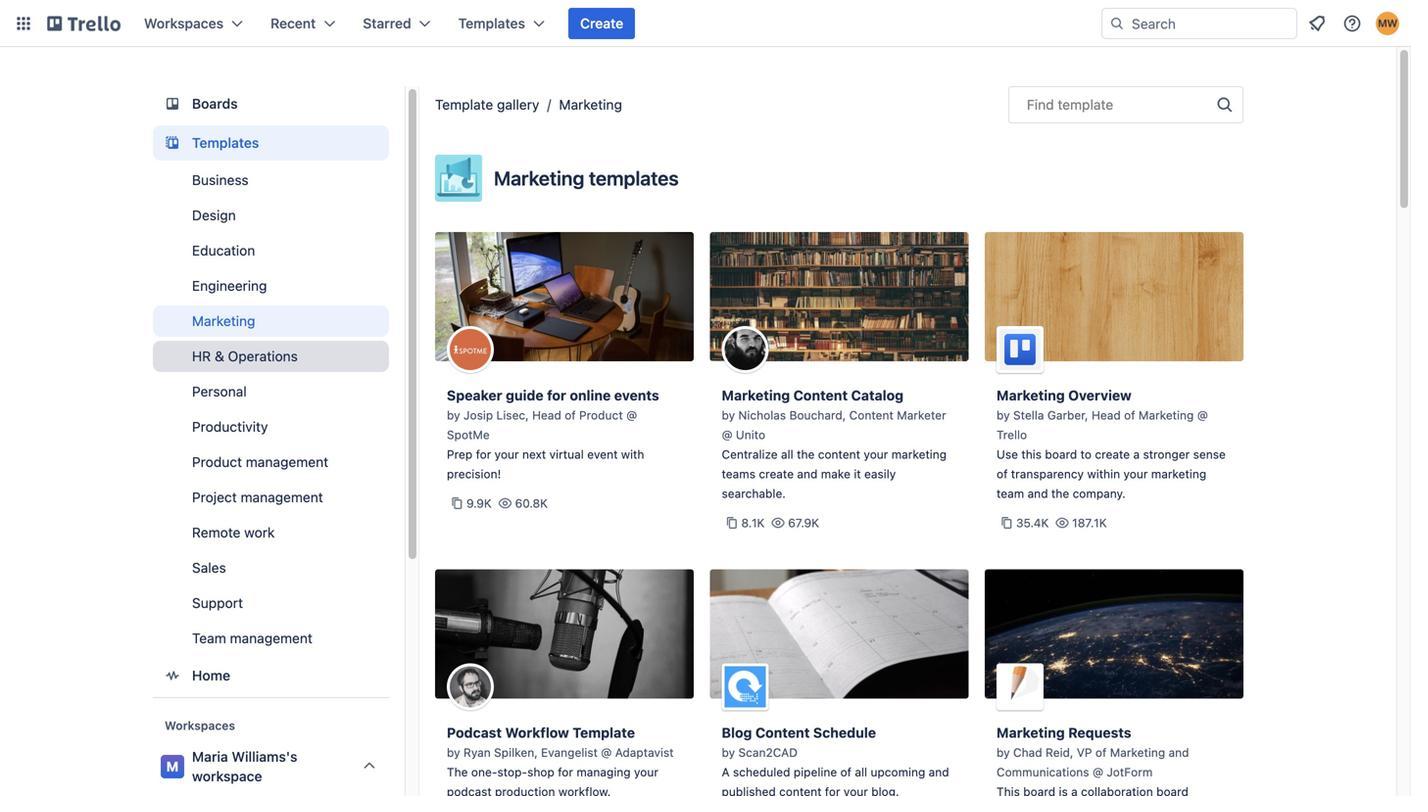 Task type: locate. For each thing, give the bounding box(es) containing it.
your for schedule
[[844, 786, 868, 797]]

the down bouchard,
[[797, 448, 815, 462]]

easily
[[865, 468, 896, 481]]

templates up template gallery
[[458, 15, 525, 31]]

your down adaptavist
[[634, 766, 659, 780]]

your inside blog content schedule by scan2cad a scheduled pipeline of all upcoming and published content for your blog.
[[844, 786, 868, 797]]

content down catalog
[[850, 409, 894, 422]]

0 vertical spatial the
[[797, 448, 815, 462]]

search image
[[1110, 16, 1125, 31]]

content
[[794, 388, 848, 404], [850, 409, 894, 422], [756, 725, 810, 742]]

by
[[447, 409, 460, 422], [722, 409, 735, 422], [997, 409, 1010, 422], [447, 746, 460, 760], [722, 746, 735, 760], [997, 746, 1010, 760]]

0 horizontal spatial templates
[[192, 135, 259, 151]]

chad
[[1014, 746, 1043, 760]]

of down use
[[997, 468, 1008, 481]]

by inside podcast workflow template by ryan spilken, evangelist @ adaptavist the one-stop-shop for managing your podcast production workflow.
[[447, 746, 460, 760]]

management inside team management link
[[230, 631, 313, 647]]

and right vp at the bottom right of the page
[[1169, 746, 1190, 760]]

1 vertical spatial the
[[1052, 487, 1070, 501]]

the inside 'marketing overview by stella garber, head of marketing @ trello use this board to create a stronger sense of transparency within your marketing team and the company.'
[[1052, 487, 1070, 501]]

workspaces up board icon
[[144, 15, 224, 31]]

templates inside popup button
[[458, 15, 525, 31]]

of inside blog content schedule by scan2cad a scheduled pipeline of all upcoming and published content for your blog.
[[841, 766, 852, 780]]

templates
[[458, 15, 525, 31], [192, 135, 259, 151]]

design link
[[153, 200, 389, 231]]

marketing up chad
[[997, 725, 1065, 742]]

management down product management link
[[241, 490, 323, 506]]

a
[[722, 766, 730, 780]]

1 horizontal spatial all
[[855, 766, 868, 780]]

0 horizontal spatial product
[[192, 454, 242, 471]]

content inside blog content schedule by scan2cad a scheduled pipeline of all upcoming and published content for your blog.
[[779, 786, 822, 797]]

schedule
[[813, 725, 876, 742]]

by up spotme
[[447, 409, 460, 422]]

2 vertical spatial content
[[756, 725, 810, 742]]

workspaces up maria
[[165, 719, 235, 733]]

by inside 'marketing overview by stella garber, head of marketing @ trello use this board to create a stronger sense of transparency within your marketing team and the company.'
[[997, 409, 1010, 422]]

1 horizontal spatial template
[[573, 725, 635, 742]]

templates
[[589, 167, 679, 190]]

williams's
[[232, 749, 297, 766]]

all
[[781, 448, 794, 462], [855, 766, 868, 780]]

garber,
[[1048, 409, 1089, 422]]

remote
[[192, 525, 241, 541]]

management down productivity link
[[246, 454, 328, 471]]

@ inside 'marketing overview by stella garber, head of marketing @ trello use this board to create a stronger sense of transparency within your marketing team and the company.'
[[1198, 409, 1208, 422]]

marketing up stronger
[[1139, 409, 1194, 422]]

0 vertical spatial content
[[818, 448, 861, 462]]

create up within
[[1095, 448, 1130, 462]]

business link
[[153, 165, 389, 196]]

sales
[[192, 560, 226, 576]]

maria williams's workspace
[[192, 749, 297, 785]]

your inside the speaker guide for online events by josip lisec, head of product @ spotme prep for your next virtual event with precision!
[[495, 448, 519, 462]]

to
[[1081, 448, 1092, 462]]

0 vertical spatial all
[[781, 448, 794, 462]]

a
[[1134, 448, 1140, 462]]

1 horizontal spatial head
[[1092, 409, 1121, 422]]

production
[[495, 786, 555, 797]]

create up searchable.
[[759, 468, 794, 481]]

and down transparency
[[1028, 487, 1048, 501]]

event
[[587, 448, 618, 462]]

1 horizontal spatial the
[[1052, 487, 1070, 501]]

template up managing
[[573, 725, 635, 742]]

workspaces
[[144, 15, 224, 31], [165, 719, 235, 733]]

1 vertical spatial content
[[779, 786, 822, 797]]

product down the online
[[579, 409, 623, 422]]

personal link
[[153, 376, 389, 408]]

your left blog. at bottom
[[844, 786, 868, 797]]

for down the evangelist
[[558, 766, 573, 780]]

for right "guide"
[[547, 388, 567, 404]]

all left 'upcoming'
[[855, 766, 868, 780]]

by up the
[[447, 746, 460, 760]]

marketing down stronger
[[1152, 468, 1207, 481]]

of
[[565, 409, 576, 422], [1124, 409, 1136, 422], [997, 468, 1008, 481], [1096, 746, 1107, 760], [841, 766, 852, 780]]

by up trello
[[997, 409, 1010, 422]]

stella garber, head of marketing @ trello image
[[997, 326, 1044, 373]]

of right vp at the bottom right of the page
[[1096, 746, 1107, 760]]

for down pipeline
[[825, 786, 841, 797]]

marketing link
[[559, 97, 622, 113], [153, 306, 389, 337]]

0 vertical spatial product
[[579, 409, 623, 422]]

0 horizontal spatial all
[[781, 448, 794, 462]]

0 vertical spatial workspaces
[[144, 15, 224, 31]]

your for for
[[495, 448, 519, 462]]

team
[[192, 631, 226, 647]]

and left make in the bottom right of the page
[[797, 468, 818, 481]]

head down overview
[[1092, 409, 1121, 422]]

1 vertical spatial marketing link
[[153, 306, 389, 337]]

1 horizontal spatial product
[[579, 409, 623, 422]]

1 horizontal spatial marketing link
[[559, 97, 622, 113]]

head down "guide"
[[532, 409, 562, 422]]

@ left jotform
[[1093, 766, 1104, 780]]

marketing down marketer
[[892, 448, 947, 462]]

@ left unito in the right of the page
[[722, 428, 733, 442]]

1 vertical spatial product
[[192, 454, 242, 471]]

create button
[[569, 8, 635, 39]]

marketing link down engineering link
[[153, 306, 389, 337]]

0 horizontal spatial marketing
[[892, 448, 947, 462]]

of right pipeline
[[841, 766, 852, 780]]

0 horizontal spatial marketing link
[[153, 306, 389, 337]]

this
[[1022, 448, 1042, 462]]

content inside blog content schedule by scan2cad a scheduled pipeline of all upcoming and published content for your blog.
[[756, 725, 810, 742]]

marketing
[[559, 97, 622, 113], [494, 167, 585, 190], [192, 313, 255, 329], [722, 388, 790, 404], [997, 388, 1065, 404], [1139, 409, 1194, 422], [997, 725, 1065, 742], [1110, 746, 1166, 760]]

product
[[579, 409, 623, 422], [192, 454, 242, 471]]

@ inside marketing requests by chad reid, vp of marketing and communications @ jotform
[[1093, 766, 1104, 780]]

spilken,
[[494, 746, 538, 760]]

online
[[570, 388, 611, 404]]

operations
[[228, 348, 298, 365]]

1 horizontal spatial marketing
[[1152, 468, 1207, 481]]

maria
[[192, 749, 228, 766]]

0 vertical spatial marketing
[[892, 448, 947, 462]]

by left nicholas
[[722, 409, 735, 422]]

content up bouchard,
[[794, 388, 848, 404]]

the down transparency
[[1052, 487, 1070, 501]]

reid,
[[1046, 746, 1074, 760]]

1 vertical spatial template
[[573, 725, 635, 742]]

1 head from the left
[[532, 409, 562, 422]]

product up project
[[192, 454, 242, 471]]

by up a
[[722, 746, 735, 760]]

podcast
[[447, 786, 492, 797]]

your left next
[[495, 448, 519, 462]]

project management
[[192, 490, 323, 506]]

2 vertical spatial management
[[230, 631, 313, 647]]

management down support link
[[230, 631, 313, 647]]

head inside 'marketing overview by stella garber, head of marketing @ trello use this board to create a stronger sense of transparency within your marketing team and the company.'
[[1092, 409, 1121, 422]]

hr
[[192, 348, 211, 365]]

marketing up &
[[192, 313, 255, 329]]

find template
[[1027, 97, 1114, 113]]

your inside podcast workflow template by ryan spilken, evangelist @ adaptavist the one-stop-shop for managing your podcast production workflow.
[[634, 766, 659, 780]]

1 horizontal spatial create
[[1095, 448, 1130, 462]]

managing
[[577, 766, 631, 780]]

business
[[192, 172, 249, 188]]

content inside marketing content catalog by nicholas bouchard, content marketer @ unito centralize all the content your marketing teams create and make it easily searchable.
[[818, 448, 861, 462]]

0 vertical spatial marketing link
[[559, 97, 622, 113]]

management inside product management link
[[246, 454, 328, 471]]

hr & operations link
[[153, 341, 389, 372]]

productivity link
[[153, 412, 389, 443]]

marketing inside marketing content catalog by nicholas bouchard, content marketer @ unito centralize all the content your marketing teams create and make it easily searchable.
[[892, 448, 947, 462]]

1 vertical spatial create
[[759, 468, 794, 481]]

find
[[1027, 97, 1054, 113]]

management inside project management link
[[241, 490, 323, 506]]

transparency
[[1011, 468, 1084, 481]]

head
[[532, 409, 562, 422], [1092, 409, 1121, 422]]

marketing
[[892, 448, 947, 462], [1152, 468, 1207, 481]]

1 vertical spatial all
[[855, 766, 868, 780]]

virtual
[[550, 448, 584, 462]]

template gallery link
[[435, 97, 539, 113]]

template left gallery
[[435, 97, 493, 113]]

for inside podcast workflow template by ryan spilken, evangelist @ adaptavist the one-stop-shop for managing your podcast production workflow.
[[558, 766, 573, 780]]

by left chad
[[997, 746, 1010, 760]]

content for schedule
[[756, 725, 810, 742]]

chad reid, vp of marketing and communications @ jotform image
[[997, 664, 1044, 711]]

remote work
[[192, 525, 275, 541]]

the inside marketing content catalog by nicholas bouchard, content marketer @ unito centralize all the content your marketing teams create and make it easily searchable.
[[797, 448, 815, 462]]

back to home image
[[47, 8, 121, 39]]

content down pipeline
[[779, 786, 822, 797]]

next
[[522, 448, 546, 462]]

@ up managing
[[601, 746, 612, 760]]

gallery
[[497, 97, 539, 113]]

open information menu image
[[1343, 14, 1363, 33]]

your up easily
[[864, 448, 888, 462]]

head inside the speaker guide for online events by josip lisec, head of product @ spotme prep for your next virtual event with precision!
[[532, 409, 562, 422]]

0 horizontal spatial head
[[532, 409, 562, 422]]

starred
[[363, 15, 411, 31]]

marketing up nicholas
[[722, 388, 790, 404]]

and inside marketing requests by chad reid, vp of marketing and communications @ jotform
[[1169, 746, 1190, 760]]

speaker
[[447, 388, 502, 404]]

maria williams (mariawilliams94) image
[[1376, 12, 1400, 35]]

team management
[[192, 631, 313, 647]]

all right centralize
[[781, 448, 794, 462]]

and right 'upcoming'
[[929, 766, 950, 780]]

1 vertical spatial marketing
[[1152, 468, 1207, 481]]

@ down 'events'
[[626, 409, 637, 422]]

@ up sense
[[1198, 409, 1208, 422]]

by inside marketing content catalog by nicholas bouchard, content marketer @ unito centralize all the content your marketing teams create and make it easily searchable.
[[722, 409, 735, 422]]

education
[[192, 243, 255, 259]]

create
[[580, 15, 624, 31]]

2 head from the left
[[1092, 409, 1121, 422]]

60.8k
[[515, 497, 548, 511]]

your for template
[[634, 766, 659, 780]]

of down the online
[[565, 409, 576, 422]]

0 vertical spatial template
[[435, 97, 493, 113]]

all inside blog content schedule by scan2cad a scheduled pipeline of all upcoming and published content for your blog.
[[855, 766, 868, 780]]

management for team management
[[230, 631, 313, 647]]

0 vertical spatial create
[[1095, 448, 1130, 462]]

@ inside the speaker guide for online events by josip lisec, head of product @ spotme prep for your next virtual event with precision!
[[626, 409, 637, 422]]

template board image
[[161, 131, 184, 155]]

&
[[215, 348, 224, 365]]

centralize
[[722, 448, 778, 462]]

marketing inside marketing content catalog by nicholas bouchard, content marketer @ unito centralize all the content your marketing teams create and make it easily searchable.
[[722, 388, 790, 404]]

prep
[[447, 448, 473, 462]]

product management link
[[153, 447, 389, 478]]

1 vertical spatial management
[[241, 490, 323, 506]]

0 horizontal spatial the
[[797, 448, 815, 462]]

board
[[1045, 448, 1078, 462]]

bouchard,
[[790, 409, 846, 422]]

0 vertical spatial content
[[794, 388, 848, 404]]

marketing up jotform
[[1110, 746, 1166, 760]]

of down overview
[[1124, 409, 1136, 422]]

content up scan2cad
[[756, 725, 810, 742]]

0 vertical spatial templates
[[458, 15, 525, 31]]

marketing link right gallery
[[559, 97, 622, 113]]

for inside blog content schedule by scan2cad a scheduled pipeline of all upcoming and published content for your blog.
[[825, 786, 841, 797]]

your down a
[[1124, 468, 1148, 481]]

and inside marketing content catalog by nicholas bouchard, content marketer @ unito centralize all the content your marketing teams create and make it easily searchable.
[[797, 468, 818, 481]]

templates link
[[153, 125, 389, 161]]

0 horizontal spatial create
[[759, 468, 794, 481]]

templates up business
[[192, 135, 259, 151]]

workspace
[[192, 769, 262, 785]]

0 vertical spatial management
[[246, 454, 328, 471]]

content up make in the bottom right of the page
[[818, 448, 861, 462]]

1 horizontal spatial templates
[[458, 15, 525, 31]]

8.1k
[[742, 517, 765, 530]]



Task type: describe. For each thing, give the bounding box(es) containing it.
searchable.
[[722, 487, 786, 501]]

187.1k
[[1073, 517, 1107, 530]]

hr & operations
[[192, 348, 298, 365]]

templates button
[[447, 8, 557, 39]]

use
[[997, 448, 1018, 462]]

marketing inside 'marketing overview by stella garber, head of marketing @ trello use this board to create a stronger sense of transparency within your marketing team and the company.'
[[1152, 468, 1207, 481]]

blog.
[[872, 786, 899, 797]]

podcast workflow template by ryan spilken, evangelist @ adaptavist the one-stop-shop for managing your podcast production workflow.
[[447, 725, 674, 797]]

adaptavist
[[615, 746, 674, 760]]

vp
[[1077, 746, 1093, 760]]

for up the precision!
[[476, 448, 491, 462]]

by inside blog content schedule by scan2cad a scheduled pipeline of all upcoming and published content for your blog.
[[722, 746, 735, 760]]

josip lisec, head of product @ spotme image
[[447, 326, 494, 373]]

published
[[722, 786, 776, 797]]

marketing right gallery
[[559, 97, 622, 113]]

marketing requests by chad reid, vp of marketing and communications @ jotform
[[997, 725, 1190, 780]]

precision!
[[447, 468, 501, 481]]

content for catalog
[[794, 388, 848, 404]]

by inside the speaker guide for online events by josip lisec, head of product @ spotme prep for your next virtual event with precision!
[[447, 409, 460, 422]]

management for product management
[[246, 454, 328, 471]]

35.4k
[[1016, 517, 1049, 530]]

stop-
[[497, 766, 527, 780]]

trello
[[997, 428, 1027, 442]]

starred button
[[351, 8, 443, 39]]

remote work link
[[153, 518, 389, 549]]

of inside marketing requests by chad reid, vp of marketing and communications @ jotform
[[1096, 746, 1107, 760]]

josip
[[464, 409, 493, 422]]

boards
[[192, 96, 238, 112]]

scan2cad
[[739, 746, 798, 760]]

marketing icon image
[[435, 155, 482, 202]]

@ inside marketing content catalog by nicholas bouchard, content marketer @ unito centralize all the content your marketing teams create and make it easily searchable.
[[722, 428, 733, 442]]

sense
[[1194, 448, 1226, 462]]

evangelist
[[541, 746, 598, 760]]

within
[[1088, 468, 1120, 481]]

marketing up stella
[[997, 388, 1065, 404]]

work
[[244, 525, 275, 541]]

the
[[447, 766, 468, 780]]

ryan spilken, evangelist @ adaptavist image
[[447, 664, 494, 711]]

67.9k
[[788, 517, 820, 530]]

events
[[614, 388, 659, 404]]

template
[[1058, 97, 1114, 113]]

design
[[192, 207, 236, 223]]

scheduled
[[733, 766, 791, 780]]

your inside marketing content catalog by nicholas bouchard, content marketer @ unito centralize all the content your marketing teams create and make it easily searchable.
[[864, 448, 888, 462]]

home
[[192, 668, 230, 684]]

scan2cad image
[[722, 664, 769, 711]]

by inside marketing requests by chad reid, vp of marketing and communications @ jotform
[[997, 746, 1010, 760]]

support
[[192, 595, 243, 612]]

9.9k
[[467, 497, 492, 511]]

team
[[997, 487, 1025, 501]]

lisec,
[[497, 409, 529, 422]]

stronger
[[1143, 448, 1190, 462]]

one-
[[471, 766, 497, 780]]

home image
[[161, 665, 184, 688]]

blog
[[722, 725, 752, 742]]

primary element
[[0, 0, 1412, 47]]

0 horizontal spatial template
[[435, 97, 493, 113]]

speaker guide for online events by josip lisec, head of product @ spotme prep for your next virtual event with precision!
[[447, 388, 659, 481]]

content for schedule
[[779, 786, 822, 797]]

personal
[[192, 384, 247, 400]]

product inside the speaker guide for online events by josip lisec, head of product @ spotme prep for your next virtual event with precision!
[[579, 409, 623, 422]]

Find template field
[[1009, 86, 1244, 124]]

marketing content catalog by nicholas bouchard, content marketer @ unito centralize all the content your marketing teams create and make it easily searchable.
[[722, 388, 947, 501]]

jotform
[[1107, 766, 1153, 780]]

upcoming
[[871, 766, 926, 780]]

company.
[[1073, 487, 1126, 501]]

1 vertical spatial templates
[[192, 135, 259, 151]]

engineering
[[192, 278, 267, 294]]

content for catalog
[[818, 448, 861, 462]]

1 vertical spatial workspaces
[[165, 719, 235, 733]]

spotme
[[447, 428, 490, 442]]

and inside 'marketing overview by stella garber, head of marketing @ trello use this board to create a stronger sense of transparency within your marketing team and the company.'
[[1028, 487, 1048, 501]]

productivity
[[192, 419, 268, 435]]

shop
[[527, 766, 555, 780]]

catalog
[[851, 388, 904, 404]]

podcast
[[447, 725, 502, 742]]

education link
[[153, 235, 389, 267]]

Search field
[[1125, 9, 1297, 38]]

boards link
[[153, 86, 389, 122]]

requests
[[1069, 725, 1132, 742]]

all inside marketing content catalog by nicholas bouchard, content marketer @ unito centralize all the content your marketing teams create and make it easily searchable.
[[781, 448, 794, 462]]

marketing down gallery
[[494, 167, 585, 190]]

engineering link
[[153, 271, 389, 302]]

overview
[[1069, 388, 1132, 404]]

1 vertical spatial content
[[850, 409, 894, 422]]

create inside 'marketing overview by stella garber, head of marketing @ trello use this board to create a stronger sense of transparency within your marketing team and the company.'
[[1095, 448, 1130, 462]]

communications
[[997, 766, 1090, 780]]

workflow.
[[559, 786, 611, 797]]

guide
[[506, 388, 544, 404]]

make
[[821, 468, 851, 481]]

template gallery
[[435, 97, 539, 113]]

board image
[[161, 92, 184, 116]]

team management link
[[153, 623, 389, 655]]

template inside podcast workflow template by ryan spilken, evangelist @ adaptavist the one-stop-shop for managing your podcast production workflow.
[[573, 725, 635, 742]]

management for project management
[[241, 490, 323, 506]]

@ inside podcast workflow template by ryan spilken, evangelist @ adaptavist the one-stop-shop for managing your podcast production workflow.
[[601, 746, 612, 760]]

unito
[[736, 428, 766, 442]]

nicholas
[[739, 409, 786, 422]]

and inside blog content schedule by scan2cad a scheduled pipeline of all upcoming and published content for your blog.
[[929, 766, 950, 780]]

workspaces button
[[132, 8, 255, 39]]

your inside 'marketing overview by stella garber, head of marketing @ trello use this board to create a stronger sense of transparency within your marketing team and the company.'
[[1124, 468, 1148, 481]]

pipeline
[[794, 766, 837, 780]]

home link
[[153, 659, 389, 694]]

nicholas bouchard, content marketer @ unito image
[[722, 326, 769, 373]]

of inside the speaker guide for online events by josip lisec, head of product @ spotme prep for your next virtual event with precision!
[[565, 409, 576, 422]]

workspaces inside workspaces 'dropdown button'
[[144, 15, 224, 31]]

recent
[[271, 15, 316, 31]]

0 notifications image
[[1306, 12, 1329, 35]]

m
[[166, 759, 179, 775]]

marketer
[[897, 409, 947, 422]]

recent button
[[259, 8, 347, 39]]

project
[[192, 490, 237, 506]]

create inside marketing content catalog by nicholas bouchard, content marketer @ unito centralize all the content your marketing teams create and make it easily searchable.
[[759, 468, 794, 481]]

workflow
[[505, 725, 569, 742]]



Task type: vqa. For each thing, say whether or not it's contained in the screenshot.
Try Premium free on the left
no



